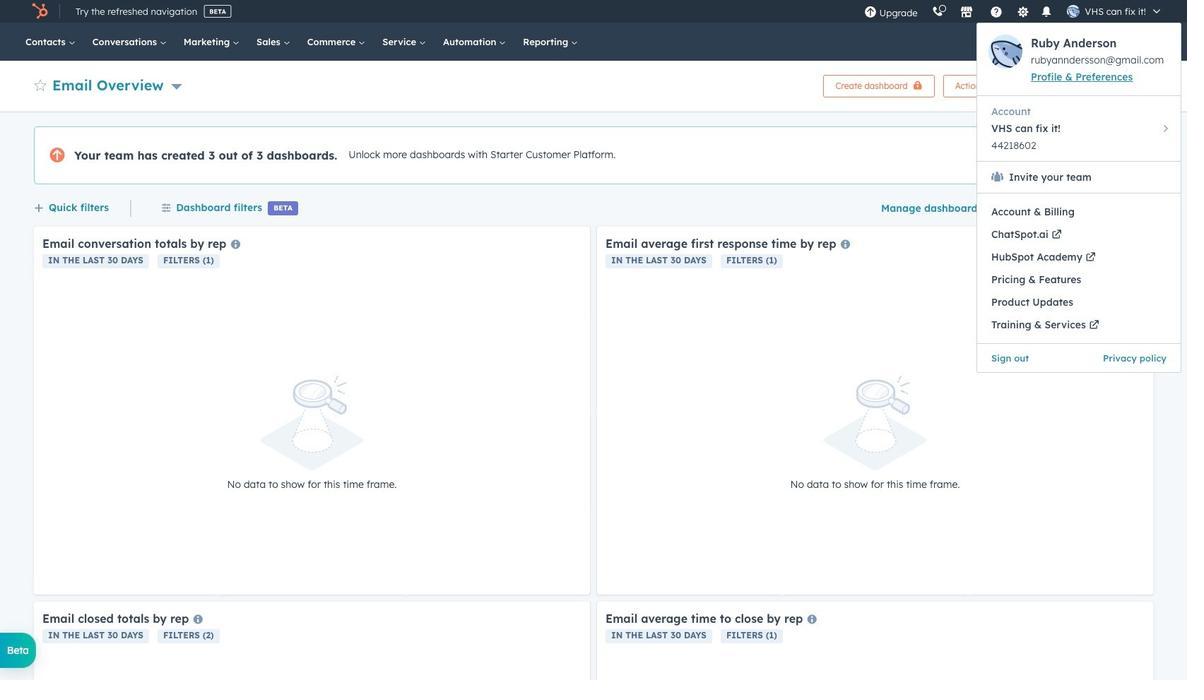 Task type: vqa. For each thing, say whether or not it's contained in the screenshot.
Email average first response time by rep element
yes



Task type: describe. For each thing, give the bounding box(es) containing it.
Search HubSpot search field
[[978, 30, 1138, 54]]

email average first response time by rep element
[[597, 227, 1153, 595]]

0 vertical spatial ruby anderson image
[[1067, 5, 1079, 18]]

email closed totals by rep element
[[34, 602, 590, 681]]

1 vertical spatial ruby anderson image
[[989, 35, 1023, 69]]

email conversation totals by rep element
[[34, 227, 590, 595]]



Task type: locate. For each thing, give the bounding box(es) containing it.
email average time to close by rep element
[[597, 602, 1153, 681]]

ruby anderson image
[[1067, 5, 1079, 18], [989, 35, 1023, 69]]

menu
[[857, 0, 1182, 373], [977, 23, 1182, 373]]

0 horizontal spatial ruby anderson image
[[989, 35, 1023, 69]]

1 horizontal spatial ruby anderson image
[[1067, 5, 1079, 18]]

banner
[[34, 71, 1153, 98]]

menu item
[[977, 0, 1182, 373], [977, 201, 1181, 223], [977, 269, 1181, 291], [977, 291, 1181, 314], [977, 343, 1079, 372], [1079, 343, 1181, 372]]

marketplaces image
[[960, 6, 973, 19]]



